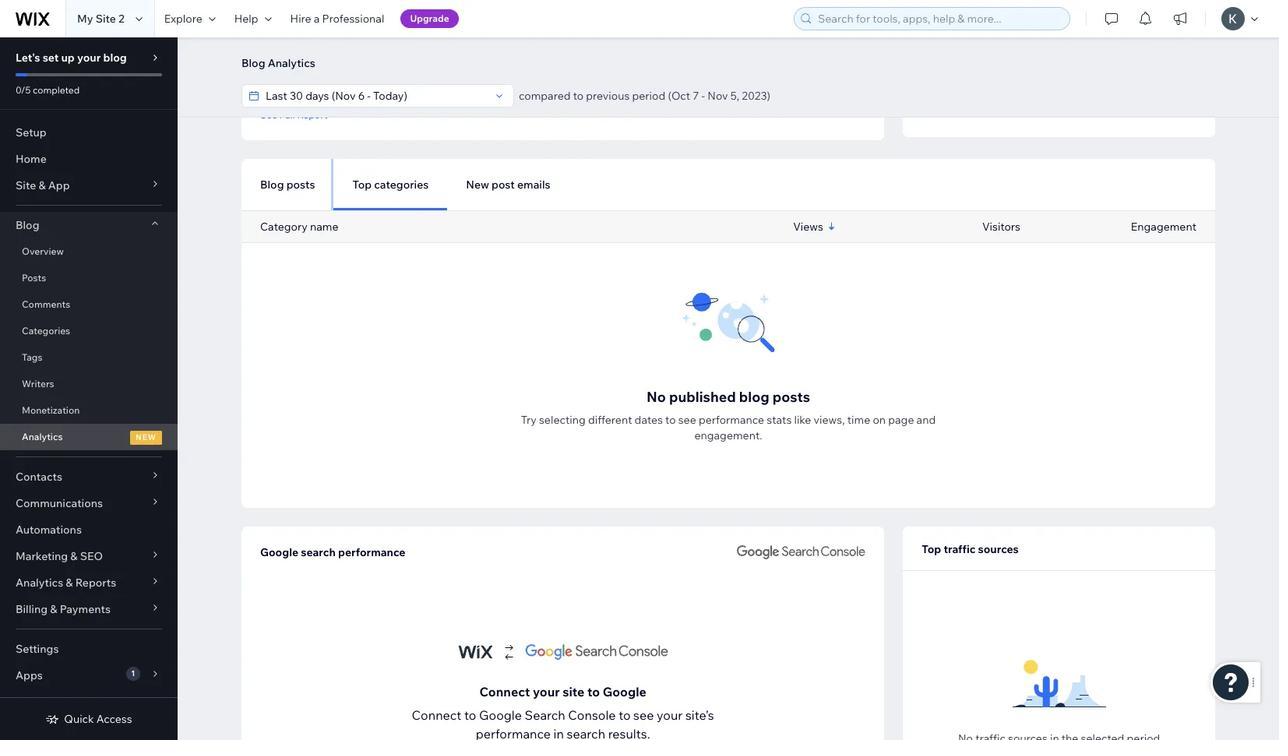 Task type: vqa. For each thing, say whether or not it's contained in the screenshot.
Write your message here... text field
no



Task type: describe. For each thing, give the bounding box(es) containing it.
site's
[[686, 707, 714, 723]]

top traffic sources
[[922, 542, 1019, 556]]

connect your site to google connect to google search console to see your site's performance in search results.
[[412, 684, 714, 740]]

-
[[702, 89, 705, 103]]

let's set up your blog
[[16, 51, 127, 65]]

Search for tools, apps, help & more... field
[[813, 8, 1065, 30]]

home
[[16, 152, 47, 166]]

blog for blog analytics
[[242, 56, 265, 70]]

writers
[[22, 378, 54, 390]]

to up results.
[[619, 707, 631, 723]]

explore
[[164, 12, 202, 26]]

site inside site & app popup button
[[16, 178, 36, 192]]

categories link
[[0, 318, 178, 344]]

compared to previous period (oct 7 - nov 5, 2023)
[[519, 89, 771, 103]]

traffic
[[944, 542, 976, 556]]

marketing & seo button
[[0, 543, 178, 570]]

apps
[[16, 669, 43, 683]]

views
[[793, 220, 824, 234]]

7
[[693, 89, 699, 103]]

tags
[[22, 351, 42, 363]]

0 horizontal spatial connect
[[412, 707, 462, 723]]

set
[[43, 51, 59, 65]]

blog inside no published blog posts try selecting different dates to see performance stats like views, time on page and engagement.
[[739, 388, 770, 406]]

2023)
[[742, 89, 771, 103]]

to left previous
[[573, 89, 584, 103]]

hire a professional link
[[281, 0, 394, 37]]

reports
[[75, 576, 116, 590]]

page
[[888, 413, 914, 427]]

setup link
[[0, 119, 178, 146]]

(oct
[[668, 89, 690, 103]]

& for site
[[38, 178, 46, 192]]

and
[[917, 413, 936, 427]]

views,
[[814, 413, 845, 427]]

comments link
[[0, 291, 178, 318]]

top categories button
[[334, 159, 447, 210]]

1
[[131, 669, 135, 679]]

automations link
[[0, 517, 178, 543]]

new post emails button
[[447, 159, 569, 210]]

engagement.
[[695, 429, 762, 443]]

blog button
[[0, 212, 178, 238]]

in
[[554, 726, 564, 740]]

analytics & reports button
[[0, 570, 178, 596]]

0 horizontal spatial search
[[301, 545, 336, 559]]

report for see full report button to the right
[[959, 106, 989, 117]]

categories
[[22, 325, 70, 337]]

new post emails
[[466, 178, 551, 192]]

previous
[[586, 89, 630, 103]]

analytics for analytics
[[22, 431, 63, 443]]

period
[[632, 89, 666, 103]]

0 horizontal spatial google
[[260, 545, 299, 559]]

no published blog posts try selecting different dates to see performance stats like views, time on page and engagement.
[[521, 388, 936, 443]]

0 vertical spatial site
[[96, 12, 116, 26]]

blog posts
[[260, 178, 315, 192]]

to right "site" at the bottom of page
[[587, 684, 600, 700]]

see full report for see full report button to the right
[[922, 106, 989, 117]]

engagement
[[1131, 220, 1197, 234]]

analytics & reports
[[16, 576, 116, 590]]

communications button
[[0, 490, 178, 517]]

top categories
[[353, 178, 429, 192]]

search
[[525, 707, 565, 723]]

up
[[61, 51, 75, 65]]

posts
[[22, 272, 46, 284]]

hire a professional
[[290, 12, 384, 26]]

category
[[260, 220, 308, 234]]

monetization
[[22, 404, 80, 416]]

sources
[[978, 542, 1019, 556]]

quick access button
[[45, 712, 132, 726]]

site & app button
[[0, 172, 178, 199]]

to inside no published blog posts try selecting different dates to see performance stats like views, time on page and engagement.
[[665, 413, 676, 427]]

sidebar element
[[0, 37, 178, 740]]

0 horizontal spatial performance
[[338, 545, 406, 559]]

blog inside "sidebar" "element"
[[103, 51, 127, 65]]

& for analytics
[[66, 576, 73, 590]]

new
[[466, 178, 489, 192]]

name
[[310, 220, 339, 234]]

see for leftmost see full report button
[[260, 109, 277, 120]]

on
[[873, 413, 886, 427]]

top for top traffic sources
[[922, 542, 941, 556]]

0/5
[[16, 84, 31, 96]]

blog posts button
[[242, 159, 334, 210]]

home link
[[0, 146, 178, 172]]

google search performance
[[260, 545, 406, 559]]

1 horizontal spatial google
[[479, 707, 522, 723]]

performance inside connect your site to google connect to google search console to see your site's performance in search results.
[[476, 726, 551, 740]]

contacts
[[16, 470, 62, 484]]

post
[[492, 178, 515, 192]]

access
[[96, 712, 132, 726]]

site & app
[[16, 178, 70, 192]]

marketing & seo
[[16, 549, 103, 563]]

like
[[794, 413, 811, 427]]

quick access
[[64, 712, 132, 726]]

console
[[568, 707, 616, 723]]

seo
[[80, 549, 103, 563]]

app
[[48, 178, 70, 192]]

2
[[118, 12, 124, 26]]

billing & payments button
[[0, 596, 178, 623]]



Task type: locate. For each thing, give the bounding box(es) containing it.
time
[[848, 413, 871, 427]]

see inside no published blog posts try selecting different dates to see performance stats like views, time on page and engagement.
[[678, 413, 696, 427]]

0 vertical spatial connect
[[480, 684, 530, 700]]

0 horizontal spatial site
[[16, 178, 36, 192]]

blog down 2
[[103, 51, 127, 65]]

category name
[[260, 220, 339, 234]]

2 vertical spatial your
[[657, 707, 683, 723]]

search
[[301, 545, 336, 559], [567, 726, 605, 740]]

connect
[[480, 684, 530, 700], [412, 707, 462, 723]]

full for see full report button to the right
[[941, 106, 957, 117]]

blog up stats
[[739, 388, 770, 406]]

settings link
[[0, 636, 178, 662]]

0 vertical spatial blog
[[103, 51, 127, 65]]

analytics down hire on the top left of the page
[[268, 56, 315, 70]]

posts link
[[0, 265, 178, 291]]

contacts button
[[0, 464, 178, 490]]

1 vertical spatial your
[[533, 684, 560, 700]]

full for leftmost see full report button
[[279, 109, 295, 120]]

my site 2
[[77, 12, 124, 26]]

None field
[[261, 85, 490, 107]]

performance
[[699, 413, 764, 427], [338, 545, 406, 559], [476, 726, 551, 740]]

0 vertical spatial your
[[77, 51, 101, 65]]

0 vertical spatial google
[[260, 545, 299, 559]]

blog analytics button
[[234, 51, 323, 75]]

& inside "dropdown button"
[[50, 602, 57, 616]]

your up search
[[533, 684, 560, 700]]

communications
[[16, 496, 103, 510]]

0/5 completed
[[16, 84, 80, 96]]

& left the reports at the bottom of the page
[[66, 576, 73, 590]]

blog inside dropdown button
[[16, 218, 39, 232]]

1 horizontal spatial posts
[[773, 388, 810, 406]]

2 vertical spatial google
[[479, 707, 522, 723]]

1 horizontal spatial blog
[[739, 388, 770, 406]]

your left site's
[[657, 707, 683, 723]]

to left search
[[464, 707, 476, 723]]

posts inside button
[[286, 178, 315, 192]]

1 vertical spatial analytics
[[22, 431, 63, 443]]

top inside button
[[353, 178, 372, 192]]

overview
[[22, 245, 64, 257]]

1 vertical spatial performance
[[338, 545, 406, 559]]

1 vertical spatial google
[[603, 684, 647, 700]]

0 vertical spatial top
[[353, 178, 372, 192]]

0 horizontal spatial see full report button
[[260, 108, 328, 122]]

billing & payments
[[16, 602, 111, 616]]

google
[[260, 545, 299, 559], [603, 684, 647, 700], [479, 707, 522, 723]]

1 vertical spatial see
[[634, 707, 654, 723]]

dates
[[635, 413, 663, 427]]

0 horizontal spatial see
[[634, 707, 654, 723]]

posts up the category name
[[286, 178, 315, 192]]

top
[[353, 178, 372, 192], [922, 542, 941, 556]]

top left categories
[[353, 178, 372, 192]]

your inside "sidebar" "element"
[[77, 51, 101, 65]]

see for see full report button to the right
[[922, 106, 939, 117]]

to right dates
[[665, 413, 676, 427]]

see up results.
[[634, 707, 654, 723]]

&
[[38, 178, 46, 192], [70, 549, 78, 563], [66, 576, 73, 590], [50, 602, 57, 616]]

1 vertical spatial posts
[[773, 388, 810, 406]]

try
[[521, 413, 537, 427]]

nov
[[708, 89, 728, 103]]

2 horizontal spatial google
[[603, 684, 647, 700]]

posts inside no published blog posts try selecting different dates to see performance stats like views, time on page and engagement.
[[773, 388, 810, 406]]

comments
[[22, 298, 70, 310]]

2 vertical spatial blog
[[16, 218, 39, 232]]

0 horizontal spatial full
[[279, 109, 295, 120]]

quick
[[64, 712, 94, 726]]

0 horizontal spatial report
[[297, 109, 328, 120]]

blog
[[103, 51, 127, 65], [739, 388, 770, 406]]

1 horizontal spatial see full report
[[922, 106, 989, 117]]

setup
[[16, 125, 47, 139]]

site left 2
[[96, 12, 116, 26]]

let's
[[16, 51, 40, 65]]

help
[[234, 12, 258, 26]]

0 vertical spatial analytics
[[268, 56, 315, 70]]

analytics for analytics & reports
[[16, 576, 63, 590]]

1 horizontal spatial performance
[[476, 726, 551, 740]]

stats
[[767, 413, 792, 427]]

1 horizontal spatial your
[[533, 684, 560, 700]]

2 horizontal spatial your
[[657, 707, 683, 723]]

see
[[678, 413, 696, 427], [634, 707, 654, 723]]

& left seo
[[70, 549, 78, 563]]

settings
[[16, 642, 59, 656]]

1 vertical spatial blog
[[739, 388, 770, 406]]

0 vertical spatial posts
[[286, 178, 315, 192]]

1 vertical spatial search
[[567, 726, 605, 740]]

see full report
[[922, 106, 989, 117], [260, 109, 328, 120]]

to
[[573, 89, 584, 103], [665, 413, 676, 427], [587, 684, 600, 700], [464, 707, 476, 723], [619, 707, 631, 723]]

my
[[77, 12, 93, 26]]

search inside connect your site to google connect to google search console to see your site's performance in search results.
[[567, 726, 605, 740]]

& right billing
[[50, 602, 57, 616]]

new
[[136, 432, 157, 443]]

1 horizontal spatial full
[[941, 106, 957, 117]]

1 horizontal spatial connect
[[480, 684, 530, 700]]

& for marketing
[[70, 549, 78, 563]]

performance inside no published blog posts try selecting different dates to see performance stats like views, time on page and engagement.
[[699, 413, 764, 427]]

0 vertical spatial performance
[[699, 413, 764, 427]]

1 vertical spatial top
[[922, 542, 941, 556]]

upgrade button
[[401, 9, 459, 28]]

a
[[314, 12, 320, 26]]

1 horizontal spatial search
[[567, 726, 605, 740]]

1 horizontal spatial see full report button
[[922, 104, 989, 118]]

completed
[[33, 84, 80, 96]]

blog down help button
[[242, 56, 265, 70]]

& inside dropdown button
[[66, 576, 73, 590]]

& for billing
[[50, 602, 57, 616]]

automations
[[16, 523, 82, 537]]

marketing
[[16, 549, 68, 563]]

full
[[941, 106, 957, 117], [279, 109, 295, 120]]

analytics inside button
[[268, 56, 315, 70]]

payments
[[60, 602, 111, 616]]

see down published
[[678, 413, 696, 427]]

compared
[[519, 89, 571, 103]]

tags link
[[0, 344, 178, 371]]

analytics
[[268, 56, 315, 70], [22, 431, 63, 443], [16, 576, 63, 590]]

0 horizontal spatial see
[[260, 109, 277, 120]]

no
[[647, 388, 666, 406]]

help button
[[225, 0, 281, 37]]

0 horizontal spatial top
[[353, 178, 372, 192]]

blog analytics
[[242, 56, 315, 70]]

overview link
[[0, 238, 178, 265]]

0 horizontal spatial posts
[[286, 178, 315, 192]]

top for top categories
[[353, 178, 372, 192]]

monetization link
[[0, 397, 178, 424]]

posts up like
[[773, 388, 810, 406]]

0 horizontal spatial your
[[77, 51, 101, 65]]

1 horizontal spatial site
[[96, 12, 116, 26]]

analytics down marketing
[[16, 576, 63, 590]]

report
[[959, 106, 989, 117], [297, 109, 328, 120]]

site down "home"
[[16, 178, 36, 192]]

& left the app
[[38, 178, 46, 192]]

5,
[[731, 89, 740, 103]]

blog up overview
[[16, 218, 39, 232]]

blog for blog posts
[[260, 178, 284, 192]]

see full report for leftmost see full report button
[[260, 109, 328, 120]]

upgrade
[[410, 12, 449, 24]]

1 vertical spatial site
[[16, 178, 36, 192]]

0 vertical spatial see
[[678, 413, 696, 427]]

published
[[669, 388, 736, 406]]

blog
[[242, 56, 265, 70], [260, 178, 284, 192], [16, 218, 39, 232]]

categories
[[374, 178, 429, 192]]

1 horizontal spatial see
[[678, 413, 696, 427]]

writers link
[[0, 371, 178, 397]]

blog up category
[[260, 178, 284, 192]]

billing
[[16, 602, 48, 616]]

different
[[588, 413, 632, 427]]

2 vertical spatial performance
[[476, 726, 551, 740]]

0 vertical spatial search
[[301, 545, 336, 559]]

1 horizontal spatial top
[[922, 542, 941, 556]]

analytics down the "monetization"
[[22, 431, 63, 443]]

1 vertical spatial connect
[[412, 707, 462, 723]]

see full report button
[[922, 104, 989, 118], [260, 108, 328, 122]]

0 horizontal spatial see full report
[[260, 109, 328, 120]]

analytics inside dropdown button
[[16, 576, 63, 590]]

top left traffic
[[922, 542, 941, 556]]

visitors
[[982, 220, 1021, 234]]

2 vertical spatial analytics
[[16, 576, 63, 590]]

your right up
[[77, 51, 101, 65]]

1 horizontal spatial report
[[959, 106, 989, 117]]

0 horizontal spatial blog
[[103, 51, 127, 65]]

1 horizontal spatial see
[[922, 106, 939, 117]]

report for leftmost see full report button
[[297, 109, 328, 120]]

2 horizontal spatial performance
[[699, 413, 764, 427]]

your
[[77, 51, 101, 65], [533, 684, 560, 700], [657, 707, 683, 723]]

0 vertical spatial blog
[[242, 56, 265, 70]]

see inside connect your site to google connect to google search console to see your site's performance in search results.
[[634, 707, 654, 723]]

1 vertical spatial blog
[[260, 178, 284, 192]]



